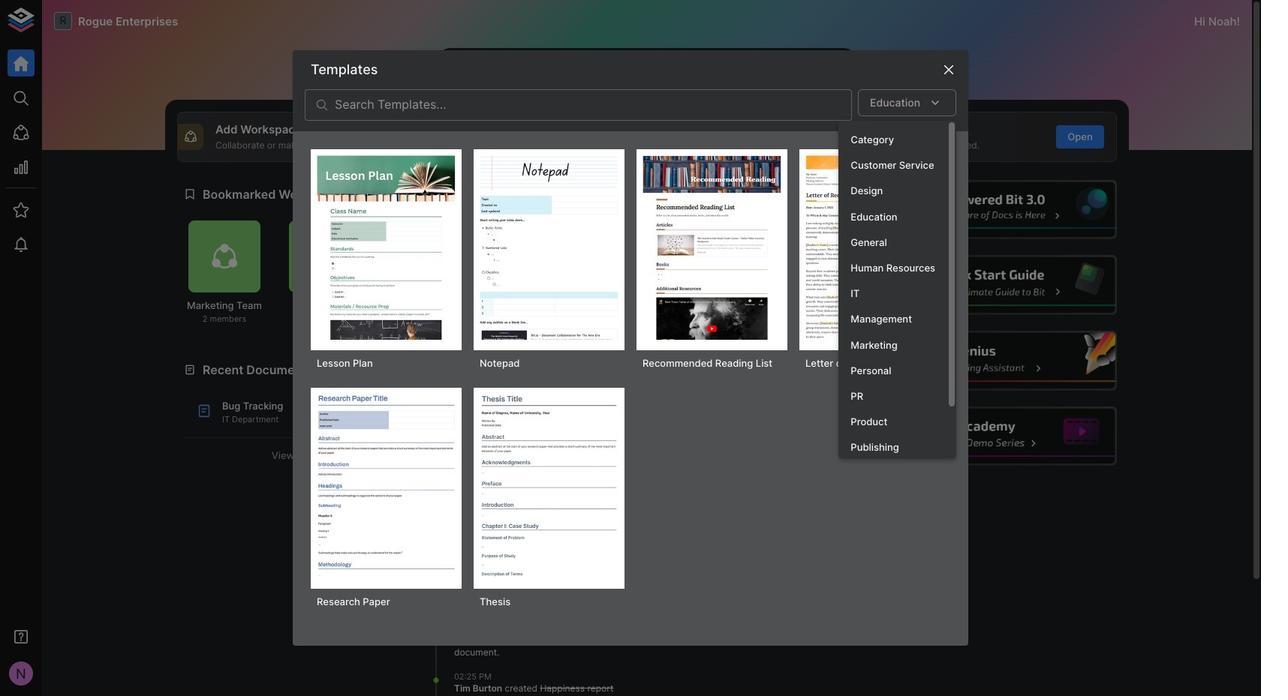 Task type: describe. For each thing, give the bounding box(es) containing it.
recommended reading list image
[[643, 155, 782, 341]]

2 help image from the top
[[891, 256, 1118, 315]]

3 help image from the top
[[891, 331, 1118, 391]]

Search Templates... text field
[[335, 89, 852, 121]]

research paper image
[[317, 394, 456, 579]]

1 help image from the top
[[891, 180, 1118, 240]]

lesson plan image
[[317, 155, 456, 341]]



Task type: locate. For each thing, give the bounding box(es) containing it.
dialog
[[293, 50, 969, 647]]

letter of recommendation image
[[806, 155, 945, 341]]

4 help image from the top
[[891, 407, 1118, 467]]

thesis image
[[480, 394, 619, 579]]

help image
[[891, 180, 1118, 240], [891, 256, 1118, 315], [891, 331, 1118, 391], [891, 407, 1118, 467]]

notepad image
[[480, 155, 619, 341]]



Task type: vqa. For each thing, say whether or not it's contained in the screenshot.
BOOKMARKED WORKSPACES
no



